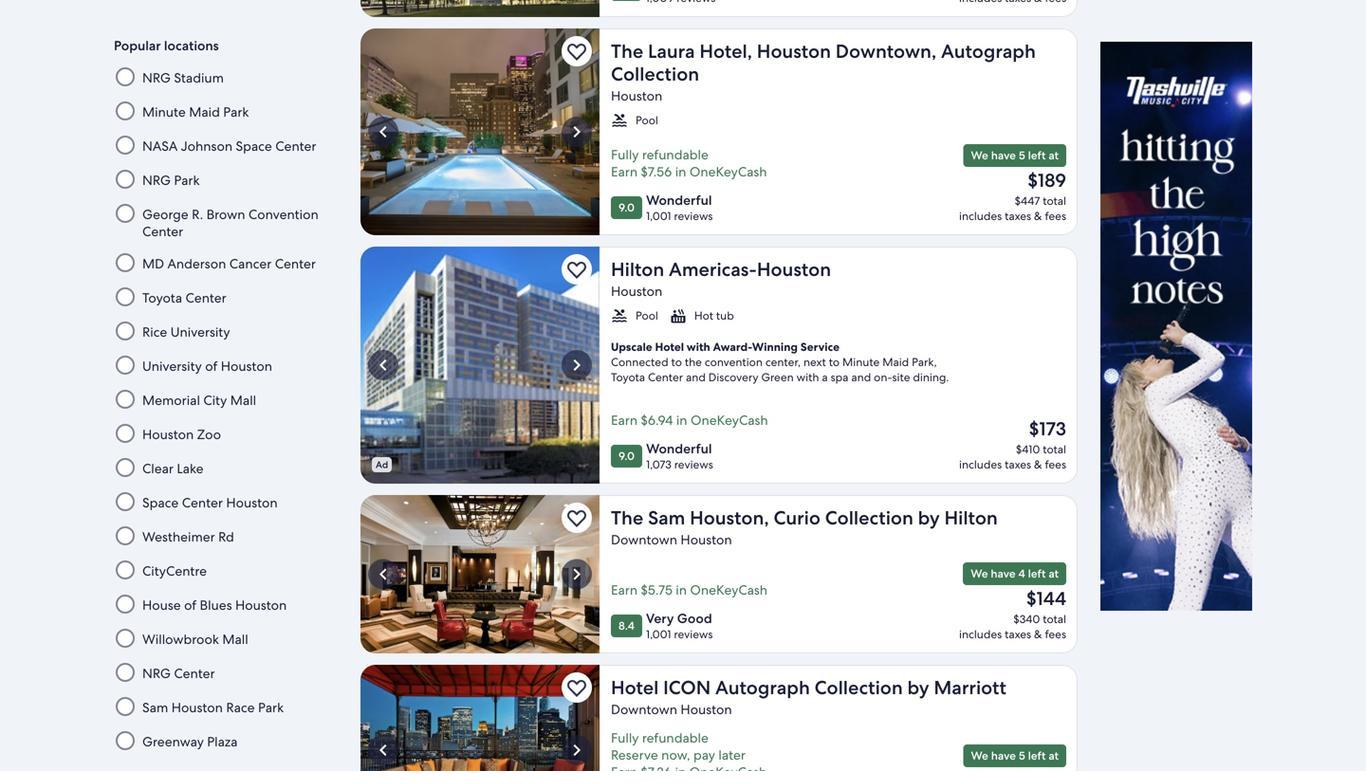 Task type: vqa. For each thing, say whether or not it's contained in the screenshot.
30 inside September 2024 element
no



Task type: describe. For each thing, give the bounding box(es) containing it.
nrg stadium
[[142, 69, 224, 86]]

3 we from the top
[[971, 749, 989, 763]]

reviews for wonderful 1,001 reviews
[[674, 209, 713, 223]]

2 and from the left
[[852, 370, 871, 385]]

blues
[[200, 597, 232, 614]]

Save Hotel ICON Autograph Collection by Marriott to a trip checkbox
[[562, 673, 592, 703]]

convention
[[705, 355, 763, 370]]

hot tub
[[695, 308, 734, 323]]

houston,
[[690, 506, 769, 530]]

refundable for $7.56
[[642, 146, 709, 163]]

show previous image for hotel icon autograph collection by marriott image
[[372, 739, 395, 762]]

site
[[893, 370, 911, 385]]

in for $5.75
[[676, 582, 687, 599]]

zoo
[[197, 426, 221, 443]]

center down "lake"
[[182, 495, 223, 512]]

rd
[[218, 529, 234, 546]]

0 vertical spatial maid
[[189, 104, 220, 121]]

3 left from the top
[[1028, 749, 1046, 763]]

wonderful 1,001 reviews
[[646, 192, 713, 223]]

popular locations
[[114, 37, 219, 54]]

autograph inside hotel icon autograph collection by marriott downtown houston
[[716, 676, 810, 700]]

1 vertical spatial university
[[142, 358, 202, 375]]

$6.94
[[641, 412, 673, 429]]

1 vertical spatial space
[[142, 495, 179, 512]]

nrg center
[[142, 665, 215, 682]]

Save Hilton Americas-Houston to a trip checkbox
[[562, 254, 592, 285]]

very good 1,001 reviews
[[646, 610, 713, 642]]

r.
[[192, 206, 203, 223]]

3 have from the top
[[991, 749, 1016, 763]]

citycentre
[[142, 563, 207, 580]]

johnson
[[181, 138, 233, 155]]

includes for $189
[[959, 209, 1002, 223]]

earn for earn $5.75 in onekeycash
[[611, 582, 638, 599]]

show previous image for the sam houston, curio collection by hilton image
[[372, 563, 395, 586]]

center inside george r. brown convention center
[[142, 223, 183, 240]]

houston up 'city'
[[221, 358, 272, 375]]

toyota center
[[142, 290, 227, 307]]

connected
[[611, 355, 669, 370]]

0 horizontal spatial minute
[[142, 104, 186, 121]]

sam houston race park
[[142, 700, 284, 717]]

$189
[[1028, 168, 1067, 193]]

show previous image for hilton americas-houston image
[[372, 354, 395, 377]]

house
[[142, 597, 181, 614]]

pool for pool small icon
[[636, 113, 658, 128]]

Save The Laura Hotel, Houston Downtown, Autograph Collection to a trip checkbox
[[562, 36, 592, 66]]

nasa johnson space center
[[142, 138, 316, 155]]

$173 $410 total includes taxes & fees
[[959, 417, 1067, 472]]

collection inside 'the laura hotel, houston downtown, autograph collection houston'
[[611, 62, 700, 86]]

we have 5 left at $189 $447 total includes taxes & fees
[[959, 148, 1067, 223]]

$340
[[1014, 612, 1040, 627]]

hotel,
[[700, 39, 753, 64]]

winning
[[752, 340, 798, 354]]

1 vertical spatial sam
[[142, 700, 168, 717]]

good
[[677, 610, 712, 627]]

dining.
[[913, 370, 949, 385]]

show next image for the sam houston, curio collection by hilton image
[[566, 563, 588, 586]]

8.4
[[619, 619, 635, 633]]

rice university
[[142, 324, 230, 341]]

hotel icon autograph collection by marriott downtown houston
[[611, 676, 1007, 718]]

0 horizontal spatial park
[[174, 172, 200, 189]]

houston down laura
[[611, 87, 663, 104]]

taxes inside "$173 $410 total includes taxes & fees"
[[1005, 457, 1032, 472]]

center inside upscale hotel with award-winning service connected to the convention center, next to minute maid park, toyota center and discovery green with a spa and on-site dining.
[[648, 370, 683, 385]]

reviews inside very good 1,001 reviews
[[674, 627, 713, 642]]

service
[[801, 340, 840, 354]]

small image for pool
[[611, 112, 628, 129]]

lake
[[177, 460, 204, 477]]

onekeycash for earn $6.94 in onekeycash
[[691, 412, 768, 429]]

nrg park
[[142, 172, 200, 189]]

downtown,
[[836, 39, 937, 64]]

park,
[[912, 355, 937, 370]]

0 vertical spatial toyota
[[142, 290, 182, 307]]

show next image for hilton americas-houston image
[[566, 354, 588, 377]]

city view from property image
[[361, 0, 600, 17]]

3 at from the top
[[1049, 749, 1059, 763]]

city
[[203, 392, 227, 409]]

0 vertical spatial park
[[223, 104, 249, 121]]

& for $144
[[1034, 627, 1043, 642]]

earn for earn $6.94 in onekeycash
[[611, 412, 638, 429]]

$5.75
[[641, 582, 673, 599]]

clear lake
[[142, 460, 204, 477]]

left for $189
[[1028, 148, 1046, 163]]

we have 4 left at $144 $340 total includes taxes & fees
[[959, 567, 1067, 642]]

taxes for $189
[[1005, 209, 1032, 223]]

center down anderson
[[186, 290, 227, 307]]

at for $144
[[1049, 567, 1059, 581]]

2 horizontal spatial park
[[258, 700, 284, 717]]

now,
[[662, 747, 690, 764]]

house of blues houston
[[142, 597, 287, 614]]

fully for earn
[[611, 146, 639, 163]]

convention
[[249, 206, 319, 223]]

icon
[[663, 676, 711, 700]]

the sam houston, curio collection by hilton downtown houston
[[611, 506, 998, 549]]

greenway
[[142, 734, 204, 751]]

rice
[[142, 324, 167, 341]]

pay
[[694, 747, 716, 764]]

willowbrook mall
[[142, 631, 248, 648]]

stadium
[[174, 69, 224, 86]]

hot
[[695, 308, 714, 323]]

center right cancer
[[275, 255, 316, 272]]

a
[[822, 370, 828, 385]]

total for $189
[[1043, 194, 1067, 208]]

nrg for nrg stadium
[[142, 69, 171, 86]]

on-
[[874, 370, 893, 385]]

space center houston
[[142, 495, 278, 512]]

total for $144
[[1043, 612, 1067, 627]]

memorial city mall
[[142, 392, 256, 409]]

$173
[[1029, 417, 1067, 441]]

md
[[142, 255, 164, 272]]

university of houston
[[142, 358, 272, 375]]

Save The Sam Houston, Curio Collection by Hilton to a trip checkbox
[[562, 503, 592, 533]]

reserve
[[611, 747, 658, 764]]

$447
[[1015, 194, 1040, 208]]

1 horizontal spatial space
[[236, 138, 272, 155]]

the
[[685, 355, 702, 370]]

laura
[[648, 39, 695, 64]]

small image for hot tub
[[670, 307, 687, 325]]

hotel inside upscale hotel with award-winning service connected to the convention center, next to minute maid park, toyota center and discovery green with a spa and on-site dining.
[[655, 340, 684, 354]]

ad
[[376, 459, 388, 471]]

anderson
[[167, 255, 226, 272]]

fully refundable earn $7.56 in onekeycash
[[611, 146, 767, 180]]

wonderful for wonderful 1,001 reviews
[[646, 192, 712, 209]]

next
[[804, 355, 826, 370]]

the for sam
[[611, 506, 644, 530]]

have for $144
[[991, 567, 1016, 581]]

george
[[142, 206, 189, 223]]

includes for $144
[[959, 627, 1002, 642]]

curio
[[774, 506, 821, 530]]

houston inside hotel icon autograph collection by marriott downtown houston
[[681, 701, 732, 718]]

earn $5.75 in onekeycash
[[611, 582, 768, 599]]

reception image
[[361, 495, 600, 654]]

very
[[646, 610, 674, 627]]

of for blues
[[184, 597, 197, 614]]

toyota inside upscale hotel with award-winning service connected to the convention center, next to minute maid park, toyota center and discovery green with a spa and on-site dining.
[[611, 370, 645, 385]]

later
[[719, 747, 746, 764]]



Task type: locate. For each thing, give the bounding box(es) containing it.
center down connected
[[648, 370, 683, 385]]

2 refundable from the top
[[642, 730, 709, 747]]

earn
[[611, 163, 638, 180], [611, 412, 638, 429], [611, 582, 638, 599]]

9.0 left 1,073
[[619, 449, 635, 464]]

collection inside hotel icon autograph collection by marriott downtown houston
[[815, 676, 903, 700]]

minute up spa
[[843, 355, 880, 370]]

toyota up 'rice'
[[142, 290, 182, 307]]

2 vertical spatial left
[[1028, 749, 1046, 763]]

9.0
[[619, 200, 635, 215], [619, 449, 635, 464]]

wonderful down earn $6.94 in onekeycash
[[646, 440, 712, 457]]

wonderful down $7.56
[[646, 192, 712, 209]]

with up the
[[687, 340, 711, 354]]

2 downtown from the top
[[611, 701, 678, 718]]

with down next
[[797, 370, 819, 385]]

1 fully from the top
[[611, 146, 639, 163]]

fully refundable reserve now, pay later
[[611, 730, 746, 764]]

pool right small image
[[636, 308, 658, 323]]

1 9.0 from the top
[[619, 200, 635, 215]]

includes inside 'we have 4 left at $144 $340 total includes taxes & fees'
[[959, 627, 1002, 642]]

hilton
[[611, 257, 665, 282], [945, 506, 998, 530]]

0 vertical spatial at
[[1049, 148, 1059, 163]]

1 pool from the top
[[636, 113, 658, 128]]

2 vertical spatial we
[[971, 749, 989, 763]]

1 & from the top
[[1034, 209, 1043, 223]]

0 vertical spatial have
[[991, 148, 1016, 163]]

2 fully from the top
[[611, 730, 639, 747]]

houston inside the sam houston, curio collection by hilton downtown houston
[[681, 531, 732, 549]]

to up spa
[[829, 355, 840, 370]]

1 fees from the top
[[1045, 209, 1067, 223]]

2 1,001 from the top
[[646, 627, 671, 642]]

westheimer rd
[[142, 529, 234, 546]]

2 reviews from the top
[[674, 457, 713, 472]]

total inside "we have 5 left at $189 $447 total includes taxes & fees"
[[1043, 194, 1067, 208]]

nrg down the popular locations
[[142, 69, 171, 86]]

university
[[171, 324, 230, 341], [142, 358, 202, 375]]

taxes down $410
[[1005, 457, 1032, 472]]

1 vertical spatial earn
[[611, 412, 638, 429]]

show next image for the laura hotel, houston downtown, autograph collection image
[[566, 121, 588, 143]]

show next image for hotel icon autograph collection by marriott image
[[566, 739, 588, 762]]

fees down $173
[[1045, 457, 1067, 472]]

pool image
[[361, 28, 600, 235]]

center
[[275, 138, 316, 155], [142, 223, 183, 240], [275, 255, 316, 272], [186, 290, 227, 307], [648, 370, 683, 385], [182, 495, 223, 512], [174, 665, 215, 682]]

nrg down nasa
[[142, 172, 171, 189]]

1 vertical spatial onekeycash
[[691, 412, 768, 429]]

maid up "site"
[[883, 355, 909, 370]]

2 & from the top
[[1034, 457, 1043, 472]]

houston up winning
[[757, 257, 831, 282]]

0 vertical spatial onekeycash
[[690, 163, 767, 180]]

1 we from the top
[[971, 148, 989, 163]]

2 earn from the top
[[611, 412, 638, 429]]

tub
[[716, 308, 734, 323]]

1 vertical spatial 1,001
[[646, 627, 671, 642]]

park right race
[[258, 700, 284, 717]]

md anderson cancer center
[[142, 255, 316, 272]]

1 horizontal spatial to
[[829, 355, 840, 370]]

3 reviews from the top
[[674, 627, 713, 642]]

onekeycash inside fully refundable earn $7.56 in onekeycash
[[690, 163, 767, 180]]

1 vertical spatial includes
[[959, 457, 1002, 472]]

discovery
[[709, 370, 759, 385]]

hilton americas-houston houston
[[611, 257, 831, 300]]

by
[[918, 506, 940, 530], [908, 676, 930, 700]]

park up 'r.'
[[174, 172, 200, 189]]

reviews right 1,073
[[674, 457, 713, 472]]

1 horizontal spatial hilton
[[945, 506, 998, 530]]

2 5 from the top
[[1019, 749, 1026, 763]]

2 9.0 from the top
[[619, 449, 635, 464]]

onekeycash for earn $5.75 in onekeycash
[[690, 582, 768, 599]]

0 horizontal spatial autograph
[[716, 676, 810, 700]]

and down the
[[686, 370, 706, 385]]

3 earn from the top
[[611, 582, 638, 599]]

pool for small image
[[636, 308, 658, 323]]

1 horizontal spatial small image
[[670, 307, 687, 325]]

1 vertical spatial by
[[908, 676, 930, 700]]

downtown up $5.75
[[611, 531, 678, 549]]

houston down memorial
[[142, 426, 194, 443]]

university up memorial
[[142, 358, 202, 375]]

0 vertical spatial reviews
[[674, 209, 713, 223]]

at inside "we have 5 left at $189 $447 total includes taxes & fees"
[[1049, 148, 1059, 163]]

and right spa
[[852, 370, 871, 385]]

houston up small image
[[611, 283, 663, 300]]

we for $189
[[971, 148, 989, 163]]

2 vertical spatial fees
[[1045, 627, 1067, 642]]

fees down $144
[[1045, 627, 1067, 642]]

& inside "we have 5 left at $189 $447 total includes taxes & fees"
[[1034, 209, 1043, 223]]

0 horizontal spatial and
[[686, 370, 706, 385]]

2 total from the top
[[1043, 442, 1067, 457]]

2 have from the top
[[991, 567, 1016, 581]]

in right $7.56
[[675, 163, 687, 180]]

wonderful inside wonderful 1,073 reviews
[[646, 440, 712, 457]]

2 to from the left
[[829, 355, 840, 370]]

earn inside fully refundable earn $7.56 in onekeycash
[[611, 163, 638, 180]]

center down "willowbrook mall"
[[174, 665, 215, 682]]

wonderful
[[646, 192, 712, 209], [646, 440, 712, 457]]

left
[[1028, 148, 1046, 163], [1028, 567, 1046, 581], [1028, 749, 1046, 763]]

1 vertical spatial pool
[[636, 308, 658, 323]]

we have 5 left at
[[971, 749, 1059, 763]]

& down $447
[[1034, 209, 1043, 223]]

nrg for nrg park
[[142, 172, 171, 189]]

willowbrook
[[142, 631, 219, 648]]

refundable up wonderful 1,001 reviews
[[642, 146, 709, 163]]

sam up greenway
[[142, 700, 168, 717]]

wonderful for wonderful 1,073 reviews
[[646, 440, 712, 457]]

2 vertical spatial earn
[[611, 582, 638, 599]]

2 nrg from the top
[[142, 172, 171, 189]]

maid up johnson
[[189, 104, 220, 121]]

refundable inside fully refundable earn $7.56 in onekeycash
[[642, 146, 709, 163]]

earn left $5.75
[[611, 582, 638, 599]]

0 vertical spatial by
[[918, 506, 940, 530]]

1 5 from the top
[[1019, 148, 1026, 163]]

$410
[[1016, 442, 1040, 457]]

1 vertical spatial fully
[[611, 730, 639, 747]]

0 horizontal spatial maid
[[189, 104, 220, 121]]

of for houston
[[205, 358, 218, 375]]

fees for $189
[[1045, 209, 1067, 223]]

1 and from the left
[[686, 370, 706, 385]]

1 nrg from the top
[[142, 69, 171, 86]]

1 taxes from the top
[[1005, 209, 1032, 223]]

small image
[[611, 307, 628, 325]]

1 vertical spatial hilton
[[945, 506, 998, 530]]

total inside 'we have 4 left at $144 $340 total includes taxes & fees'
[[1043, 612, 1067, 627]]

onekeycash down discovery
[[691, 412, 768, 429]]

1,001 down $7.56
[[646, 209, 671, 223]]

1 vertical spatial at
[[1049, 567, 1059, 581]]

2 vertical spatial onekeycash
[[690, 582, 768, 599]]

1 horizontal spatial autograph
[[941, 39, 1036, 64]]

0 vertical spatial mall
[[230, 392, 256, 409]]

1 at from the top
[[1049, 148, 1059, 163]]

nrg for nrg center
[[142, 665, 171, 682]]

onekeycash up wonderful 1,001 reviews
[[690, 163, 767, 180]]

hotel left 'icon'
[[611, 676, 659, 700]]

1 vertical spatial taxes
[[1005, 457, 1032, 472]]

toyota down connected
[[611, 370, 645, 385]]

$144
[[1027, 586, 1067, 611]]

0 horizontal spatial to
[[671, 355, 682, 370]]

onekeycash up good
[[690, 582, 768, 599]]

& down $410
[[1034, 457, 1043, 472]]

left inside "we have 5 left at $189 $447 total includes taxes & fees"
[[1028, 148, 1046, 163]]

reviews
[[674, 209, 713, 223], [674, 457, 713, 472], [674, 627, 713, 642]]

2 at from the top
[[1049, 567, 1059, 581]]

2 vertical spatial have
[[991, 749, 1016, 763]]

1 vertical spatial 9.0
[[619, 449, 635, 464]]

1 horizontal spatial maid
[[883, 355, 909, 370]]

0 vertical spatial small image
[[611, 112, 628, 129]]

1 vertical spatial fees
[[1045, 457, 1067, 472]]

refundable for now,
[[642, 730, 709, 747]]

collection inside the sam houston, curio collection by hilton downtown houston
[[825, 506, 914, 530]]

fully right show next image for hotel icon autograph collection by marriott
[[611, 730, 639, 747]]

in
[[675, 163, 687, 180], [677, 412, 688, 429], [676, 582, 687, 599]]

1,073
[[646, 457, 672, 472]]

the inside 'the laura hotel, houston downtown, autograph collection houston'
[[611, 39, 644, 64]]

total down $173
[[1043, 442, 1067, 457]]

downtown inside the sam houston, curio collection by hilton downtown houston
[[611, 531, 678, 549]]

locations
[[164, 37, 219, 54]]

1 horizontal spatial and
[[852, 370, 871, 385]]

of left blues
[[184, 597, 197, 614]]

pool
[[636, 113, 658, 128], [636, 308, 658, 323]]

minute up nasa
[[142, 104, 186, 121]]

0 horizontal spatial of
[[184, 597, 197, 614]]

9.0 for wonderful 1,001 reviews
[[619, 200, 635, 215]]

5 for we have 5 left at $189 $447 total includes taxes & fees
[[1019, 148, 1026, 163]]

& inside "$173 $410 total includes taxes & fees"
[[1034, 457, 1043, 472]]

have down marriott
[[991, 749, 1016, 763]]

2 pool from the top
[[636, 308, 658, 323]]

mall down blues
[[222, 631, 248, 648]]

of up 'city'
[[205, 358, 218, 375]]

small image
[[611, 112, 628, 129], [670, 307, 687, 325]]

1 vertical spatial minute
[[843, 355, 880, 370]]

0 vertical spatial hotel
[[655, 340, 684, 354]]

1 to from the left
[[671, 355, 682, 370]]

0 vertical spatial the
[[611, 39, 644, 64]]

2 vertical spatial reviews
[[674, 627, 713, 642]]

to
[[671, 355, 682, 370], [829, 355, 840, 370]]

includes inside "$173 $410 total includes taxes & fees"
[[959, 457, 1002, 472]]

3 taxes from the top
[[1005, 627, 1032, 642]]

center up md
[[142, 223, 183, 240]]

1 horizontal spatial sam
[[648, 506, 686, 530]]

fully inside fully refundable earn $7.56 in onekeycash
[[611, 146, 639, 163]]

clear
[[142, 460, 174, 477]]

hilton up small image
[[611, 257, 665, 282]]

earn $6.94 in onekeycash
[[611, 412, 768, 429]]

the right save the sam houston, curio collection by hilton to a trip option
[[611, 506, 644, 530]]

in inside fully refundable earn $7.56 in onekeycash
[[675, 163, 687, 180]]

1 vertical spatial in
[[677, 412, 688, 429]]

0 vertical spatial 5
[[1019, 148, 1026, 163]]

have left 4
[[991, 567, 1016, 581]]

2 vertical spatial total
[[1043, 612, 1067, 627]]

0 vertical spatial pool
[[636, 113, 658, 128]]

9.0 for wonderful 1,073 reviews
[[619, 449, 635, 464]]

0 horizontal spatial hilton
[[611, 257, 665, 282]]

of
[[205, 358, 218, 375], [184, 597, 197, 614]]

0 vertical spatial nrg
[[142, 69, 171, 86]]

maid
[[189, 104, 220, 121], [883, 355, 909, 370]]

memorial
[[142, 392, 200, 409]]

minute inside upscale hotel with award-winning service connected to the convention center, next to minute maid park, toyota center and discovery green with a spa and on-site dining.
[[843, 355, 880, 370]]

taxes down $340
[[1005, 627, 1032, 642]]

1,001 right 8.4
[[646, 627, 671, 642]]

have for $189
[[991, 148, 1016, 163]]

houston up rd
[[226, 495, 278, 512]]

1 vertical spatial reviews
[[674, 457, 713, 472]]

1,001 inside very good 1,001 reviews
[[646, 627, 671, 642]]

show previous image for the laura hotel, houston downtown, autograph collection image
[[372, 121, 395, 143]]

reviews inside wonderful 1,073 reviews
[[674, 457, 713, 472]]

hotel up connected
[[655, 340, 684, 354]]

autograph
[[941, 39, 1036, 64], [716, 676, 810, 700]]

and
[[686, 370, 706, 385], [852, 370, 871, 385]]

1 vertical spatial mall
[[222, 631, 248, 648]]

taxes for $144
[[1005, 627, 1032, 642]]

reviews for wonderful 1,073 reviews
[[674, 457, 713, 472]]

space right johnson
[[236, 138, 272, 155]]

houston right blues
[[235, 597, 287, 614]]

upscale
[[611, 340, 653, 354]]

total down $189
[[1043, 194, 1067, 208]]

hilton down "$173 $410 total includes taxes & fees"
[[945, 506, 998, 530]]

park up nasa johnson space center
[[223, 104, 249, 121]]

have up $447
[[991, 148, 1016, 163]]

mall
[[230, 392, 256, 409], [222, 631, 248, 648]]

george r. brown convention center
[[142, 206, 319, 240]]

2 vertical spatial collection
[[815, 676, 903, 700]]

wonderful 1,073 reviews
[[646, 440, 713, 472]]

1 vertical spatial 5
[[1019, 749, 1026, 763]]

greenway plaza
[[142, 734, 238, 751]]

1,001
[[646, 209, 671, 223], [646, 627, 671, 642]]

0 vertical spatial wonderful
[[646, 192, 712, 209]]

refundable
[[642, 146, 709, 163], [642, 730, 709, 747]]

taxes down $447
[[1005, 209, 1032, 223]]

reviews inside wonderful 1,001 reviews
[[674, 209, 713, 223]]

0 vertical spatial fees
[[1045, 209, 1067, 223]]

we for $144
[[971, 567, 988, 581]]

1 vertical spatial total
[[1043, 442, 1067, 457]]

the left laura
[[611, 39, 644, 64]]

refundable down 'icon'
[[642, 730, 709, 747]]

we inside "we have 5 left at $189 $447 total includes taxes & fees"
[[971, 148, 989, 163]]

1 have from the top
[[991, 148, 1016, 163]]

2 left from the top
[[1028, 567, 1046, 581]]

taxes
[[1005, 209, 1032, 223], [1005, 457, 1032, 472], [1005, 627, 1032, 642]]

by inside hotel icon autograph collection by marriott downtown houston
[[908, 676, 930, 700]]

1 reviews from the top
[[674, 209, 713, 223]]

brown
[[206, 206, 245, 223]]

small image right show next image for the laura hotel, houston downtown, autograph collection
[[611, 112, 628, 129]]

fees inside "we have 5 left at $189 $447 total includes taxes & fees"
[[1045, 209, 1067, 223]]

2 the from the top
[[611, 506, 644, 530]]

houston down houston,
[[681, 531, 732, 549]]

rooftop terrace image
[[361, 665, 600, 772]]

2 includes from the top
[[959, 457, 1002, 472]]

fully left $7.56
[[611, 146, 639, 163]]

taxes inside "we have 5 left at $189 $447 total includes taxes & fees"
[[1005, 209, 1032, 223]]

2 we from the top
[[971, 567, 988, 581]]

the
[[611, 39, 644, 64], [611, 506, 644, 530]]

total inside "$173 $410 total includes taxes & fees"
[[1043, 442, 1067, 457]]

1 left from the top
[[1028, 148, 1046, 163]]

1 vertical spatial refundable
[[642, 730, 709, 747]]

houston zoo
[[142, 426, 221, 443]]

3 includes from the top
[[959, 627, 1002, 642]]

0 vertical spatial refundable
[[642, 146, 709, 163]]

1 total from the top
[[1043, 194, 1067, 208]]

& inside 'we have 4 left at $144 $340 total includes taxes & fees'
[[1034, 627, 1043, 642]]

center,
[[766, 355, 801, 370]]

hilton inside the sam houston, curio collection by hilton downtown houston
[[945, 506, 998, 530]]

houston down 'icon'
[[681, 701, 732, 718]]

includes inside "we have 5 left at $189 $447 total includes taxes & fees"
[[959, 209, 1002, 223]]

0 vertical spatial we
[[971, 148, 989, 163]]

1 vertical spatial downtown
[[611, 701, 678, 718]]

with
[[687, 340, 711, 354], [797, 370, 819, 385]]

0 vertical spatial total
[[1043, 194, 1067, 208]]

in right $6.94 on the left bottom
[[677, 412, 688, 429]]

autograph inside 'the laura hotel, houston downtown, autograph collection houston'
[[941, 39, 1036, 64]]

refundable inside fully refundable reserve now, pay later
[[642, 730, 709, 747]]

1 vertical spatial hotel
[[611, 676, 659, 700]]

have
[[991, 148, 1016, 163], [991, 567, 1016, 581], [991, 749, 1016, 763]]

exterior image
[[361, 247, 600, 484]]

earn left $6.94 on the left bottom
[[611, 412, 638, 429]]

westheimer
[[142, 529, 215, 546]]

green
[[762, 370, 794, 385]]

1 earn from the top
[[611, 163, 638, 180]]

upscale hotel with award-winning service connected to the convention center, next to minute maid park, toyota center and discovery green with a spa and on-site dining.
[[611, 340, 949, 385]]

toyota
[[142, 290, 182, 307], [611, 370, 645, 385]]

2 fees from the top
[[1045, 457, 1067, 472]]

0 vertical spatial 9.0
[[619, 200, 635, 215]]

fees for $144
[[1045, 627, 1067, 642]]

5 inside "we have 5 left at $189 $447 total includes taxes & fees"
[[1019, 148, 1026, 163]]

nrg
[[142, 69, 171, 86], [142, 172, 171, 189], [142, 665, 171, 682]]

university up university of houston at left
[[171, 324, 230, 341]]

small image left hot
[[670, 307, 687, 325]]

1 vertical spatial nrg
[[142, 172, 171, 189]]

fees inside "$173 $410 total includes taxes & fees"
[[1045, 457, 1067, 472]]

popular
[[114, 37, 161, 54]]

left for $144
[[1028, 567, 1046, 581]]

3 nrg from the top
[[142, 665, 171, 682]]

reviews down fully refundable earn $7.56 in onekeycash
[[674, 209, 713, 223]]

0 vertical spatial includes
[[959, 209, 1002, 223]]

2 taxes from the top
[[1005, 457, 1032, 472]]

1 1,001 from the top
[[646, 209, 671, 223]]

park
[[223, 104, 249, 121], [174, 172, 200, 189], [258, 700, 284, 717]]

have inside "we have 5 left at $189 $447 total includes taxes & fees"
[[991, 148, 1016, 163]]

earn left $7.56
[[611, 163, 638, 180]]

3 fees from the top
[[1045, 627, 1067, 642]]

award-
[[713, 340, 752, 354]]

& for $189
[[1034, 209, 1043, 223]]

0 horizontal spatial small image
[[611, 112, 628, 129]]

5 for we have 5 left at
[[1019, 749, 1026, 763]]

fees inside 'we have 4 left at $144 $340 total includes taxes & fees'
[[1045, 627, 1067, 642]]

$7.56
[[641, 163, 672, 180]]

downtown inside hotel icon autograph collection by marriott downtown houston
[[611, 701, 678, 718]]

fully for reserve
[[611, 730, 639, 747]]

taxes inside 'we have 4 left at $144 $340 total includes taxes & fees'
[[1005, 627, 1032, 642]]

maid inside upscale hotel with award-winning service connected to the convention center, next to minute maid park, toyota center and discovery green with a spa and on-site dining.
[[883, 355, 909, 370]]

1 vertical spatial &
[[1034, 457, 1043, 472]]

at inside 'we have 4 left at $144 $340 total includes taxes & fees'
[[1049, 567, 1059, 581]]

fully inside fully refundable reserve now, pay later
[[611, 730, 639, 747]]

hotel inside hotel icon autograph collection by marriott downtown houston
[[611, 676, 659, 700]]

nrg down willowbrook
[[142, 665, 171, 682]]

cancer
[[229, 255, 272, 272]]

2 vertical spatial includes
[[959, 627, 1002, 642]]

1 wonderful from the top
[[646, 192, 712, 209]]

race
[[226, 700, 255, 717]]

1 vertical spatial maid
[[883, 355, 909, 370]]

the inside the sam houston, curio collection by hilton downtown houston
[[611, 506, 644, 530]]

1 the from the top
[[611, 39, 644, 64]]

sam down 1,073
[[648, 506, 686, 530]]

collection
[[611, 62, 700, 86], [825, 506, 914, 530], [815, 676, 903, 700]]

9.0 left wonderful 1,001 reviews
[[619, 200, 635, 215]]

houston
[[757, 39, 831, 64], [611, 87, 663, 104], [757, 257, 831, 282], [611, 283, 663, 300], [221, 358, 272, 375], [142, 426, 194, 443], [226, 495, 278, 512], [681, 531, 732, 549], [235, 597, 287, 614], [171, 700, 223, 717], [681, 701, 732, 718]]

0 vertical spatial left
[[1028, 148, 1046, 163]]

total down $144
[[1043, 612, 1067, 627]]

in right $5.75
[[676, 582, 687, 599]]

mall right 'city'
[[230, 392, 256, 409]]

americas-
[[669, 257, 757, 282]]

spa
[[831, 370, 849, 385]]

0 vertical spatial earn
[[611, 163, 638, 180]]

fully
[[611, 146, 639, 163], [611, 730, 639, 747]]

the for laura
[[611, 39, 644, 64]]

0 vertical spatial autograph
[[941, 39, 1036, 64]]

hotel
[[655, 340, 684, 354], [611, 676, 659, 700]]

1 refundable from the top
[[642, 146, 709, 163]]

3 & from the top
[[1034, 627, 1043, 642]]

sam
[[648, 506, 686, 530], [142, 700, 168, 717]]

left inside 'we have 4 left at $144 $340 total includes taxes & fees'
[[1028, 567, 1046, 581]]

0 horizontal spatial sam
[[142, 700, 168, 717]]

0 vertical spatial hilton
[[611, 257, 665, 282]]

0 horizontal spatial toyota
[[142, 290, 182, 307]]

by inside the sam houston, curio collection by hilton downtown houston
[[918, 506, 940, 530]]

to left the
[[671, 355, 682, 370]]

0 vertical spatial university
[[171, 324, 230, 341]]

1 vertical spatial autograph
[[716, 676, 810, 700]]

have inside 'we have 4 left at $144 $340 total includes taxes & fees'
[[991, 567, 1016, 581]]

we inside 'we have 4 left at $144 $340 total includes taxes & fees'
[[971, 567, 988, 581]]

1 vertical spatial we
[[971, 567, 988, 581]]

& down $340
[[1034, 627, 1043, 642]]

1 vertical spatial park
[[174, 172, 200, 189]]

the laura hotel, houston downtown, autograph collection houston
[[611, 39, 1036, 104]]

2 vertical spatial &
[[1034, 627, 1043, 642]]

reviews down earn $5.75 in onekeycash on the bottom
[[674, 627, 713, 642]]

1 horizontal spatial minute
[[843, 355, 880, 370]]

hilton inside hilton americas-houston houston
[[611, 257, 665, 282]]

sam inside the sam houston, curio collection by hilton downtown houston
[[648, 506, 686, 530]]

3 total from the top
[[1043, 612, 1067, 627]]

1 includes from the top
[[959, 209, 1002, 223]]

downtown up reserve
[[611, 701, 678, 718]]

2 vertical spatial in
[[676, 582, 687, 599]]

1 vertical spatial left
[[1028, 567, 1046, 581]]

pool up $7.56
[[636, 113, 658, 128]]

0 vertical spatial space
[[236, 138, 272, 155]]

4
[[1019, 567, 1026, 581]]

0 horizontal spatial space
[[142, 495, 179, 512]]

0 horizontal spatial with
[[687, 340, 711, 354]]

at for $189
[[1049, 148, 1059, 163]]

1 horizontal spatial with
[[797, 370, 819, 385]]

marriott
[[934, 676, 1007, 700]]

2 wonderful from the top
[[646, 440, 712, 457]]

0 vertical spatial of
[[205, 358, 218, 375]]

fees down $189
[[1045, 209, 1067, 223]]

1,001 inside wonderful 1,001 reviews
[[646, 209, 671, 223]]

houston right hotel,
[[757, 39, 831, 64]]

1 vertical spatial wonderful
[[646, 440, 712, 457]]

houston up greenway plaza
[[171, 700, 223, 717]]

center up convention in the top of the page
[[275, 138, 316, 155]]

in for $6.94
[[677, 412, 688, 429]]

2 vertical spatial at
[[1049, 749, 1059, 763]]

1 vertical spatial the
[[611, 506, 644, 530]]

1 downtown from the top
[[611, 531, 678, 549]]

1 horizontal spatial toyota
[[611, 370, 645, 385]]

space down clear
[[142, 495, 179, 512]]

wonderful inside wonderful 1,001 reviews
[[646, 192, 712, 209]]

0 vertical spatial taxes
[[1005, 209, 1032, 223]]



